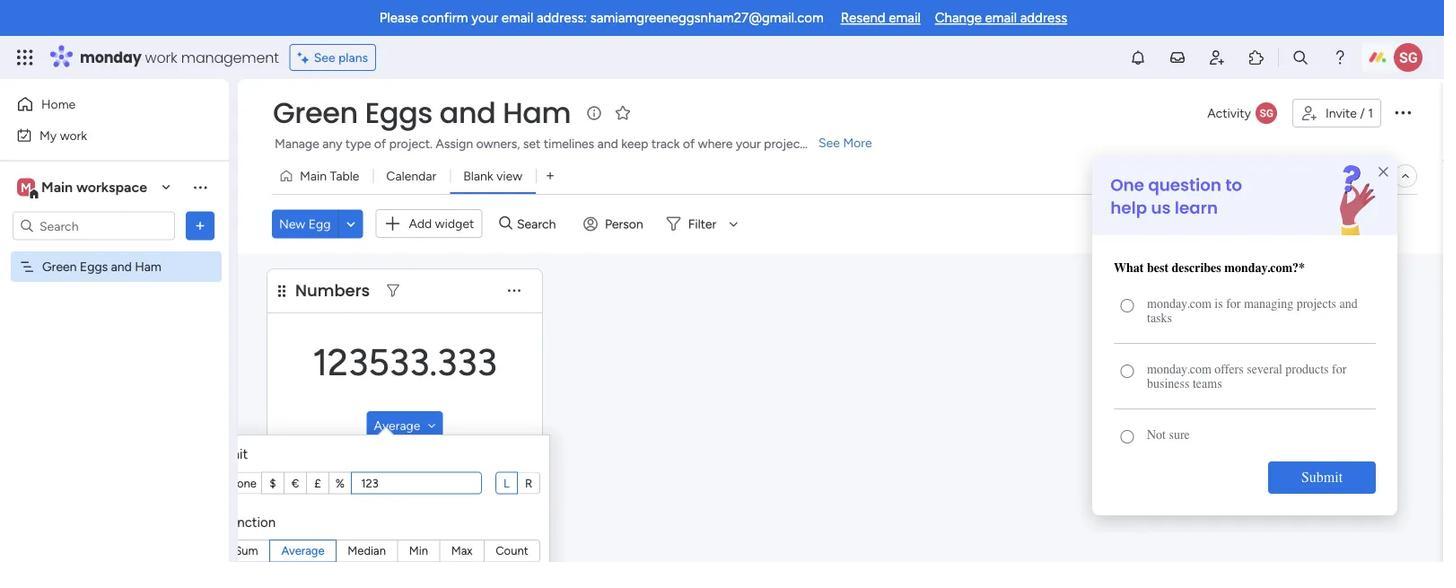 Task type: describe. For each thing, give the bounding box(es) containing it.
$
[[270, 475, 276, 490]]

collapse board header image
[[1399, 169, 1413, 183]]

filter button
[[660, 209, 745, 238]]

see plans button
[[290, 44, 376, 71]]

owners,
[[476, 136, 520, 151]]

sam green image
[[1395, 43, 1423, 72]]

/
[[1361, 106, 1366, 121]]

0 vertical spatial green
[[273, 93, 358, 133]]

2 of from the left
[[683, 136, 695, 151]]

0 vertical spatial ham
[[503, 93, 571, 133]]

options image
[[191, 217, 209, 235]]

green eggs and ham list box
[[0, 248, 229, 524]]

sum
[[235, 543, 258, 558]]

address
[[1021, 10, 1068, 26]]

invite
[[1326, 106, 1358, 121]]

address:
[[537, 10, 587, 26]]

Search in workspace field
[[38, 216, 150, 236]]

add
[[409, 216, 432, 231]]

dapulse integrations image
[[1095, 169, 1108, 183]]

home button
[[11, 90, 193, 119]]

egg
[[309, 216, 331, 231]]

numbers
[[295, 279, 370, 302]]

apps image
[[1248, 48, 1266, 66]]

1 vertical spatial your
[[736, 136, 761, 151]]

autopilot image
[[1280, 164, 1295, 187]]

Search field
[[513, 211, 567, 236]]

0 horizontal spatial angle down image
[[347, 217, 355, 231]]

table
[[330, 168, 360, 184]]

main for main workspace
[[41, 179, 73, 196]]

new egg button
[[272, 209, 338, 238]]

resend
[[841, 10, 886, 26]]

change
[[935, 10, 982, 26]]

more
[[843, 135, 873, 150]]

blank view button
[[450, 162, 536, 190]]

€
[[292, 475, 299, 490]]

activity
[[1208, 106, 1252, 121]]

2 horizontal spatial and
[[598, 136, 618, 151]]

timelines
[[544, 136, 595, 151]]

work for monday
[[145, 47, 177, 67]]

workspace options image
[[191, 178, 209, 196]]

workspace selection element
[[17, 176, 150, 200]]

email for change email address
[[986, 10, 1017, 26]]

1 horizontal spatial eggs
[[365, 93, 433, 133]]

my work
[[40, 128, 87, 143]]

manage
[[275, 136, 319, 151]]

change email address
[[935, 10, 1068, 26]]

v2 search image
[[499, 214, 513, 234]]

where
[[698, 136, 733, 151]]

0 horizontal spatial your
[[472, 10, 498, 26]]

type
[[346, 136, 371, 151]]

ham inside list box
[[135, 259, 161, 274]]

blank view
[[464, 168, 523, 184]]

Green Eggs and Ham field
[[268, 93, 576, 133]]

main table
[[300, 168, 360, 184]]

monday
[[80, 47, 141, 67]]

management
[[181, 47, 279, 67]]

view
[[497, 168, 523, 184]]

unit
[[223, 446, 248, 462]]

m
[[21, 180, 31, 195]]

see more
[[819, 135, 873, 150]]

£
[[314, 475, 321, 490]]

invite / 1
[[1326, 106, 1374, 121]]

options image
[[1393, 101, 1414, 123]]

set
[[523, 136, 541, 151]]

person button
[[576, 209, 654, 238]]

please
[[380, 10, 418, 26]]

max
[[451, 543, 473, 558]]

l
[[504, 475, 510, 490]]



Task type: vqa. For each thing, say whether or not it's contained in the screenshot.
Menu image
no



Task type: locate. For each thing, give the bounding box(es) containing it.
0 vertical spatial your
[[472, 10, 498, 26]]

resend email link
[[841, 10, 921, 26]]

v2 funnel image
[[387, 284, 399, 297]]

keep
[[622, 136, 649, 151]]

inbox image
[[1169, 48, 1187, 66]]

please confirm your email address: samiamgreeneggsnham27@gmail.com
[[380, 10, 824, 26]]

email
[[502, 10, 534, 26], [889, 10, 921, 26], [986, 10, 1017, 26]]

1 horizontal spatial of
[[683, 136, 695, 151]]

select product image
[[16, 48, 34, 66]]

and up the assign
[[440, 93, 496, 133]]

1 horizontal spatial green eggs and ham
[[273, 93, 571, 133]]

angle down image right the egg at the left top
[[347, 217, 355, 231]]

0 vertical spatial see
[[314, 50, 335, 65]]

green inside list box
[[42, 259, 77, 274]]

1 horizontal spatial see
[[819, 135, 840, 150]]

2 horizontal spatial email
[[986, 10, 1017, 26]]

1 vertical spatial work
[[60, 128, 87, 143]]

invite members image
[[1209, 48, 1227, 66]]

person
[[605, 216, 644, 231]]

widget
[[435, 216, 474, 231]]

average up type your own field
[[374, 418, 421, 433]]

main inside workspace selection element
[[41, 179, 73, 196]]

work
[[145, 47, 177, 67], [60, 128, 87, 143]]

0 horizontal spatial see
[[314, 50, 335, 65]]

0 horizontal spatial and
[[111, 259, 132, 274]]

0 horizontal spatial email
[[502, 10, 534, 26]]

1 horizontal spatial work
[[145, 47, 177, 67]]

green down search in workspace "field"
[[42, 259, 77, 274]]

123533.333 main content
[[213, 254, 1445, 562]]

my
[[40, 128, 57, 143]]

see for see more
[[819, 135, 840, 150]]

3 email from the left
[[986, 10, 1017, 26]]

see inside button
[[314, 50, 335, 65]]

0 horizontal spatial green eggs and ham
[[42, 259, 161, 274]]

main right workspace 'image' on the top left of page
[[41, 179, 73, 196]]

dapulse drag handle 3 image
[[278, 284, 286, 297]]

green eggs and ham up "project."
[[273, 93, 571, 133]]

ham down search in workspace "field"
[[135, 259, 161, 274]]

1 horizontal spatial average
[[374, 418, 421, 433]]

0 vertical spatial eggs
[[365, 93, 433, 133]]

angle down image up type your own field
[[428, 419, 436, 431]]

function
[[223, 514, 276, 530]]

of right type
[[374, 136, 386, 151]]

0 vertical spatial and
[[440, 93, 496, 133]]

change email address link
[[935, 10, 1068, 26]]

green up any
[[273, 93, 358, 133]]

filter
[[688, 216, 717, 231]]

main inside button
[[300, 168, 327, 184]]

0 horizontal spatial average
[[281, 543, 325, 558]]

eggs inside list box
[[80, 259, 108, 274]]

0 vertical spatial work
[[145, 47, 177, 67]]

and down search in workspace "field"
[[111, 259, 132, 274]]

more dots image
[[508, 284, 521, 297]]

main workspace
[[41, 179, 147, 196]]

main table button
[[272, 162, 373, 190]]

activity button
[[1201, 99, 1286, 128]]

show board description image
[[584, 104, 605, 122]]

workspace image
[[17, 177, 35, 197]]

your right where
[[736, 136, 761, 151]]

0 vertical spatial green eggs and ham
[[273, 93, 571, 133]]

of right "track"
[[683, 136, 695, 151]]

see left the more
[[819, 135, 840, 150]]

1 horizontal spatial your
[[736, 136, 761, 151]]

main for main table
[[300, 168, 327, 184]]

search everything image
[[1292, 48, 1310, 66]]

samiamgreeneggsnham27@gmail.com
[[591, 10, 824, 26]]

see
[[314, 50, 335, 65], [819, 135, 840, 150]]

notifications image
[[1130, 48, 1148, 66]]

track
[[652, 136, 680, 151]]

1 horizontal spatial green
[[273, 93, 358, 133]]

average button
[[367, 411, 443, 440]]

calendar button
[[373, 162, 450, 190]]

0 vertical spatial angle down image
[[347, 217, 355, 231]]

0 vertical spatial average
[[374, 418, 421, 433]]

integrate
[[1115, 168, 1167, 184]]

add view image
[[547, 169, 554, 183]]

0 horizontal spatial work
[[60, 128, 87, 143]]

add to favorites image
[[614, 104, 632, 122]]

invite / 1 button
[[1293, 99, 1382, 128]]

of
[[374, 136, 386, 151], [683, 136, 695, 151]]

1 vertical spatial angle down image
[[428, 419, 436, 431]]

1 horizontal spatial main
[[300, 168, 327, 184]]

confirm
[[422, 10, 468, 26]]

1 vertical spatial average
[[281, 543, 325, 558]]

0 horizontal spatial main
[[41, 179, 73, 196]]

work inside button
[[60, 128, 87, 143]]

0 horizontal spatial green
[[42, 259, 77, 274]]

angle down image inside average button
[[428, 419, 436, 431]]

1
[[1369, 106, 1374, 121]]

any
[[323, 136, 343, 151]]

123533.333
[[313, 340, 497, 384]]

work right monday
[[145, 47, 177, 67]]

eggs
[[365, 93, 433, 133], [80, 259, 108, 274]]

main left the table
[[300, 168, 327, 184]]

help image
[[1332, 48, 1350, 66]]

see left plans at top
[[314, 50, 335, 65]]

arrow down image
[[723, 213, 745, 235]]

none
[[228, 475, 257, 490]]

blank
[[464, 168, 494, 184]]

see for see plans
[[314, 50, 335, 65]]

2 email from the left
[[889, 10, 921, 26]]

ham
[[503, 93, 571, 133], [135, 259, 161, 274]]

add widget
[[409, 216, 474, 231]]

manage any type of project. assign owners, set timelines and keep track of where your project stands.
[[275, 136, 848, 151]]

angle down image
[[347, 217, 355, 231], [428, 419, 436, 431]]

monday work management
[[80, 47, 279, 67]]

and
[[440, 93, 496, 133], [598, 136, 618, 151], [111, 259, 132, 274]]

calendar
[[386, 168, 437, 184]]

workspace
[[76, 179, 147, 196]]

your right confirm
[[472, 10, 498, 26]]

1 horizontal spatial and
[[440, 93, 496, 133]]

work for my
[[60, 128, 87, 143]]

email right change
[[986, 10, 1017, 26]]

your
[[472, 10, 498, 26], [736, 136, 761, 151]]

1 vertical spatial and
[[598, 136, 618, 151]]

1 vertical spatial green
[[42, 259, 77, 274]]

assign
[[436, 136, 473, 151]]

home
[[41, 97, 76, 112]]

1 vertical spatial ham
[[135, 259, 161, 274]]

email left address:
[[502, 10, 534, 26]]

%
[[336, 475, 345, 490]]

r
[[525, 475, 532, 490]]

ham up "set"
[[503, 93, 571, 133]]

new
[[279, 216, 306, 231]]

2 vertical spatial and
[[111, 259, 132, 274]]

automate
[[1302, 168, 1359, 184]]

see more link
[[817, 134, 874, 152]]

1 vertical spatial green eggs and ham
[[42, 259, 161, 274]]

count
[[496, 543, 528, 558]]

and left 'keep'
[[598, 136, 618, 151]]

eggs up "project."
[[365, 93, 433, 133]]

project.
[[389, 136, 433, 151]]

1 horizontal spatial angle down image
[[428, 419, 436, 431]]

see plans
[[314, 50, 368, 65]]

email right resend
[[889, 10, 921, 26]]

0 horizontal spatial ham
[[135, 259, 161, 274]]

green eggs and ham
[[273, 93, 571, 133], [42, 259, 161, 274]]

min
[[409, 543, 428, 558]]

1 vertical spatial eggs
[[80, 259, 108, 274]]

1 email from the left
[[502, 10, 534, 26]]

Type your own field
[[356, 475, 477, 491]]

0 horizontal spatial of
[[374, 136, 386, 151]]

eggs down search in workspace "field"
[[80, 259, 108, 274]]

green eggs and ham down search in workspace "field"
[[42, 259, 161, 274]]

stands.
[[808, 136, 848, 151]]

green eggs and ham inside list box
[[42, 259, 161, 274]]

1 vertical spatial see
[[819, 135, 840, 150]]

resend email
[[841, 10, 921, 26]]

1 of from the left
[[374, 136, 386, 151]]

new egg
[[279, 216, 331, 231]]

green
[[273, 93, 358, 133], [42, 259, 77, 274]]

and inside list box
[[111, 259, 132, 274]]

0 horizontal spatial eggs
[[80, 259, 108, 274]]

email for resend email
[[889, 10, 921, 26]]

main
[[300, 168, 327, 184], [41, 179, 73, 196]]

median
[[348, 543, 386, 558]]

1 horizontal spatial email
[[889, 10, 921, 26]]

1 horizontal spatial ham
[[503, 93, 571, 133]]

average right sum
[[281, 543, 325, 558]]

work right my
[[60, 128, 87, 143]]

average inside button
[[374, 418, 421, 433]]

project
[[764, 136, 805, 151]]

add widget button
[[376, 209, 482, 238]]

my work button
[[11, 121, 193, 150]]

option
[[0, 251, 229, 254]]

plans
[[339, 50, 368, 65]]



